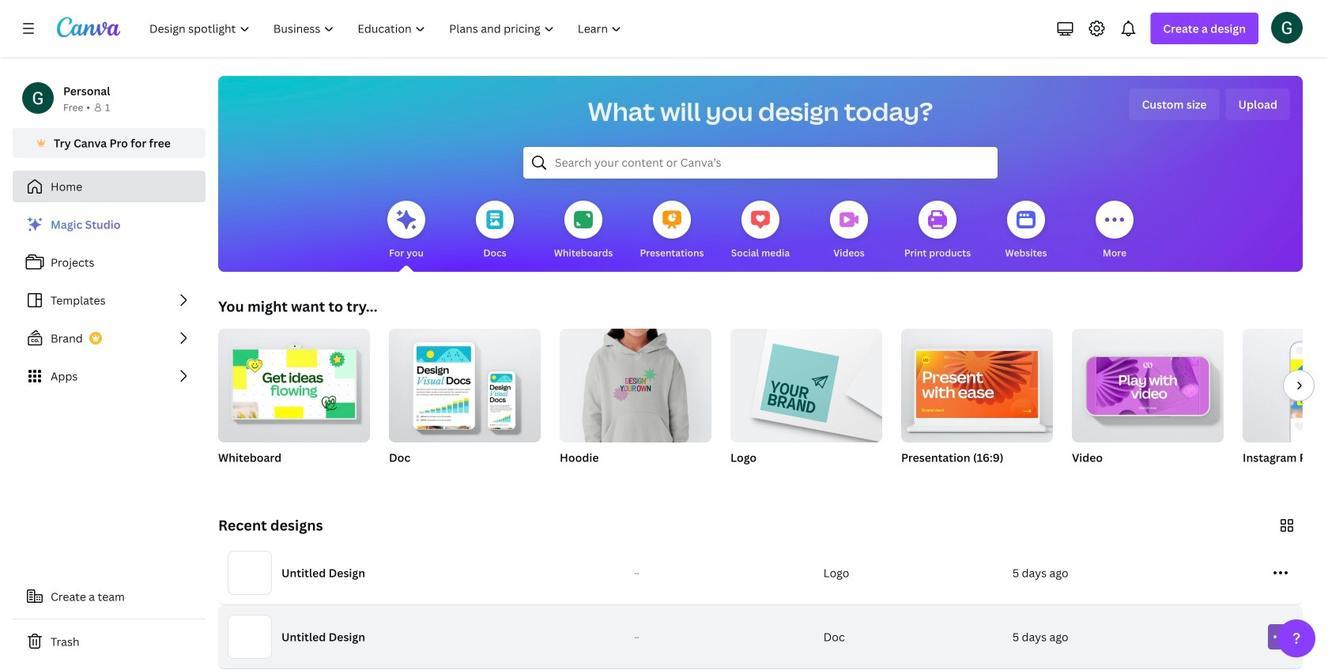Task type: vqa. For each thing, say whether or not it's contained in the screenshot.
bottom program.
no



Task type: describe. For each thing, give the bounding box(es) containing it.
greg robinson image
[[1271, 12, 1303, 43]]



Task type: locate. For each thing, give the bounding box(es) containing it.
Search search field
[[555, 148, 966, 178]]

list
[[13, 209, 206, 392]]

group
[[218, 323, 370, 485], [218, 323, 370, 443], [389, 323, 541, 485], [389, 323, 541, 443], [560, 323, 711, 485], [560, 323, 711, 443], [730, 323, 882, 485], [730, 323, 882, 443], [901, 329, 1053, 485], [901, 329, 1053, 443], [1072, 329, 1224, 485], [1243, 329, 1328, 485]]

top level navigation element
[[139, 13, 635, 44]]

None search field
[[523, 147, 998, 179]]



